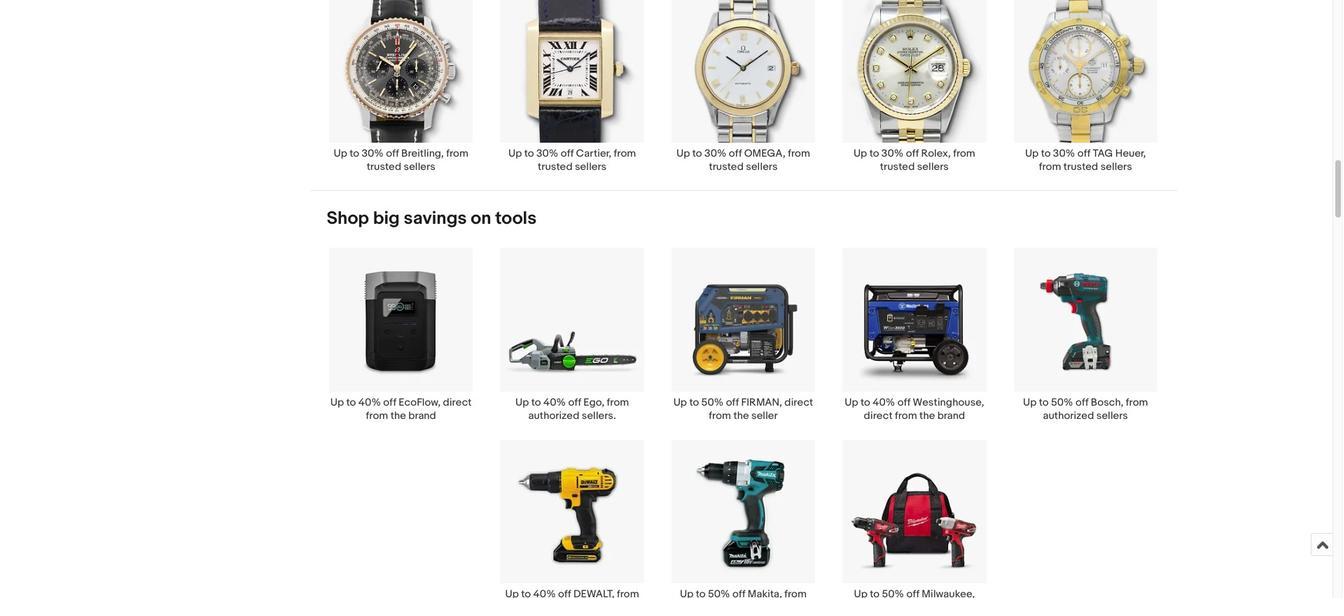 Task type: describe. For each thing, give the bounding box(es) containing it.
direct for up to 50% off firman, direct from the seller
[[785, 396, 813, 409]]

savings
[[404, 208, 467, 230]]

up for up to 50% off bosch, from authorized sellers
[[1023, 396, 1037, 409]]

list containing up to 30% off breitling, from trusted sellers
[[310, 0, 1177, 191]]

40% for ecoflow,
[[358, 396, 381, 409]]

up to 50% off firman, direct from the seller
[[674, 396, 813, 423]]

up for up to 40% off ecoflow, direct from the brand
[[331, 396, 344, 409]]

to for up to 50% off bosch, from authorized sellers
[[1039, 396, 1049, 409]]

up to 30% off breitling, from trusted sellers link
[[316, 0, 487, 174]]

from inside up to 30% off cartier, from trusted sellers
[[614, 147, 636, 161]]

direct for up to 40% off westinghouse, direct from the brand
[[864, 409, 893, 423]]

to for up to 40% off ecoflow, direct from the brand
[[346, 396, 356, 409]]

up to 40% off westinghouse, direct from the brand
[[845, 396, 985, 423]]

up to 50% off bosch, from authorized sellers link
[[1000, 247, 1172, 423]]

to for up to 50% off firman, direct from the seller
[[690, 396, 699, 409]]

brand for westinghouse,
[[938, 409, 965, 423]]

up to 50% off bosch, from authorized sellers
[[1023, 396, 1149, 423]]

up to 40% off ecoflow, direct from the brand link
[[316, 247, 487, 423]]

50% for authorized
[[1051, 396, 1074, 409]]

the for firman,
[[734, 409, 749, 423]]

off for omega,
[[729, 147, 742, 161]]

30% for rolex,
[[882, 147, 904, 161]]

up for up to 30% off tag heuer, from trusted sellers
[[1025, 147, 1039, 161]]

breitling,
[[401, 147, 444, 161]]

from inside up to 40% off westinghouse, direct from the brand
[[895, 409, 917, 423]]

from inside the up to 50% off firman, direct from the seller
[[709, 409, 731, 423]]

ecoflow,
[[399, 396, 441, 409]]

up to 30% off rolex, from trusted sellers
[[854, 147, 976, 174]]

to for up to 30% off tag heuer, from trusted sellers
[[1041, 147, 1051, 161]]

up to 30% off tag heuer, from trusted sellers
[[1025, 147, 1146, 174]]

off for firman,
[[726, 396, 739, 409]]

50% for from
[[702, 396, 724, 409]]

from inside up to 50% off bosch, from authorized sellers
[[1126, 396, 1149, 409]]

authorized for 40%
[[529, 409, 580, 423]]

off for cartier,
[[561, 147, 574, 161]]

up to 30% off tag heuer, from trusted sellers link
[[1000, 0, 1172, 174]]

from inside up to 30% off omega, from trusted sellers
[[788, 147, 810, 161]]

to for up to 40% off ego, from authorized sellers.
[[531, 396, 541, 409]]

shop big savings on tools
[[327, 208, 537, 230]]

up to 40% off ego, from authorized sellers.
[[515, 396, 629, 423]]

40% for ego,
[[543, 396, 566, 409]]

off for tag
[[1078, 147, 1091, 161]]

tag
[[1093, 147, 1113, 161]]

westinghouse,
[[913, 396, 985, 409]]

heuer,
[[1116, 147, 1146, 161]]

sellers for cartier,
[[575, 161, 607, 174]]

up to 40% off westinghouse, direct from the brand link
[[829, 247, 1000, 423]]

up for up to 30% off breitling, from trusted sellers
[[334, 147, 347, 161]]

tools
[[495, 208, 537, 230]]

sellers for breitling,
[[404, 161, 436, 174]]

up to 40% off ecoflow, direct from the brand
[[331, 396, 472, 423]]

30% for tag
[[1053, 147, 1075, 161]]

list containing up to 40% off ecoflow, direct from the brand
[[310, 247, 1177, 599]]

bosch,
[[1091, 396, 1124, 409]]

to for up to 30% off cartier, from trusted sellers
[[524, 147, 534, 161]]

sellers for omega,
[[746, 161, 778, 174]]

from inside up to 40% off ego, from authorized sellers.
[[607, 396, 629, 409]]

rolex,
[[922, 147, 951, 161]]

trusted for breitling,
[[367, 161, 402, 174]]

sellers inside up to 30% off tag heuer, from trusted sellers
[[1101, 161, 1133, 174]]

off for westinghouse,
[[898, 396, 911, 409]]

30% for breitling,
[[362, 147, 384, 161]]



Task type: vqa. For each thing, say whether or not it's contained in the screenshot.
the left 'authorized'
yes



Task type: locate. For each thing, give the bounding box(es) containing it.
off for ego,
[[568, 396, 581, 409]]

30%
[[362, 147, 384, 161], [536, 147, 559, 161], [705, 147, 727, 161], [882, 147, 904, 161], [1053, 147, 1075, 161]]

3 the from the left
[[920, 409, 935, 423]]

from inside up to 40% off ecoflow, direct from the brand
[[366, 409, 388, 423]]

up for up to 50% off firman, direct from the seller
[[674, 396, 687, 409]]

40% inside up to 40% off westinghouse, direct from the brand
[[873, 396, 895, 409]]

off left the breitling,
[[386, 147, 399, 161]]

direct inside up to 40% off ecoflow, direct from the brand
[[443, 396, 472, 409]]

40% inside up to 40% off ecoflow, direct from the brand
[[358, 396, 381, 409]]

up to 40% off ego, from authorized sellers. link
[[487, 247, 658, 423]]

off inside up to 30% off cartier, from trusted sellers
[[561, 147, 574, 161]]

50% inside up to 50% off bosch, from authorized sellers
[[1051, 396, 1074, 409]]

2 40% from the left
[[543, 396, 566, 409]]

off inside up to 30% off rolex, from trusted sellers
[[906, 147, 919, 161]]

off left rolex,
[[906, 147, 919, 161]]

to
[[350, 147, 359, 161], [524, 147, 534, 161], [693, 147, 702, 161], [870, 147, 879, 161], [1041, 147, 1051, 161], [346, 396, 356, 409], [531, 396, 541, 409], [690, 396, 699, 409], [861, 396, 871, 409], [1039, 396, 1049, 409]]

off
[[386, 147, 399, 161], [561, 147, 574, 161], [729, 147, 742, 161], [906, 147, 919, 161], [1078, 147, 1091, 161], [383, 396, 396, 409], [568, 396, 581, 409], [726, 396, 739, 409], [898, 396, 911, 409], [1076, 396, 1089, 409]]

to inside up to 40% off westinghouse, direct from the brand
[[861, 396, 871, 409]]

off inside up to 40% off ecoflow, direct from the brand
[[383, 396, 396, 409]]

sellers inside up to 30% off cartier, from trusted sellers
[[575, 161, 607, 174]]

2 brand from the left
[[938, 409, 965, 423]]

brand
[[409, 409, 436, 423], [938, 409, 965, 423]]

up to 30% off cartier, from trusted sellers
[[509, 147, 636, 174]]

to inside up to 30% off omega, from trusted sellers
[[693, 147, 702, 161]]

30% left tag
[[1053, 147, 1075, 161]]

big
[[373, 208, 400, 230]]

40% left 'westinghouse,' on the right bottom of the page
[[873, 396, 895, 409]]

1 horizontal spatial the
[[734, 409, 749, 423]]

off inside up to 40% off ego, from authorized sellers.
[[568, 396, 581, 409]]

1 30% from the left
[[362, 147, 384, 161]]

to inside up to 40% off ego, from authorized sellers.
[[531, 396, 541, 409]]

2 authorized from the left
[[1043, 409, 1094, 423]]

the for ecoflow,
[[391, 409, 406, 423]]

trusted left cartier, at the left top
[[538, 161, 573, 174]]

off inside 'up to 30% off breitling, from trusted sellers'
[[386, 147, 399, 161]]

4 30% from the left
[[882, 147, 904, 161]]

up to 30% off cartier, from trusted sellers link
[[487, 0, 658, 174]]

off left 'westinghouse,' on the right bottom of the page
[[898, 396, 911, 409]]

50% left bosch,
[[1051, 396, 1074, 409]]

1 horizontal spatial authorized
[[1043, 409, 1094, 423]]

2 list from the top
[[310, 247, 1177, 599]]

trusted inside up to 30% off tag heuer, from trusted sellers
[[1064, 161, 1099, 174]]

30% left the omega,
[[705, 147, 727, 161]]

3 40% from the left
[[873, 396, 895, 409]]

50%
[[702, 396, 724, 409], [1051, 396, 1074, 409]]

to for up to 30% off omega, from trusted sellers
[[693, 147, 702, 161]]

30% left rolex,
[[882, 147, 904, 161]]

sellers for bosch,
[[1097, 409, 1128, 423]]

1 50% from the left
[[702, 396, 724, 409]]

brand for ecoflow,
[[409, 409, 436, 423]]

30% for cartier,
[[536, 147, 559, 161]]

list
[[310, 0, 1177, 191], [310, 247, 1177, 599]]

from inside 'up to 30% off breitling, from trusted sellers'
[[446, 147, 469, 161]]

0 horizontal spatial 40%
[[358, 396, 381, 409]]

to inside up to 40% off ecoflow, direct from the brand
[[346, 396, 356, 409]]

up to 30% off rolex, from trusted sellers link
[[829, 0, 1000, 174]]

brand inside up to 40% off ecoflow, direct from the brand
[[409, 409, 436, 423]]

the inside the up to 50% off firman, direct from the seller
[[734, 409, 749, 423]]

trusted inside up to 30% off omega, from trusted sellers
[[709, 161, 744, 174]]

up inside the up to 50% off firman, direct from the seller
[[674, 396, 687, 409]]

sellers inside 'up to 30% off breitling, from trusted sellers'
[[404, 161, 436, 174]]

1 40% from the left
[[358, 396, 381, 409]]

5 30% from the left
[[1053, 147, 1075, 161]]

authorized inside up to 40% off ego, from authorized sellers.
[[529, 409, 580, 423]]

4 trusted from the left
[[880, 161, 915, 174]]

to for up to 30% off rolex, from trusted sellers
[[870, 147, 879, 161]]

1 horizontal spatial 50%
[[1051, 396, 1074, 409]]

from
[[446, 147, 469, 161], [614, 147, 636, 161], [788, 147, 810, 161], [953, 147, 976, 161], [1039, 161, 1061, 174], [607, 396, 629, 409], [1126, 396, 1149, 409], [366, 409, 388, 423], [709, 409, 731, 423], [895, 409, 917, 423]]

trusted inside 'up to 30% off breitling, from trusted sellers'
[[367, 161, 402, 174]]

30% inside up to 30% off omega, from trusted sellers
[[705, 147, 727, 161]]

1 authorized from the left
[[529, 409, 580, 423]]

sellers.
[[582, 409, 616, 423]]

3 30% from the left
[[705, 147, 727, 161]]

up to 30% off omega, from trusted sellers
[[677, 147, 810, 174]]

the inside up to 40% off ecoflow, direct from the brand
[[391, 409, 406, 423]]

omega,
[[744, 147, 786, 161]]

0 horizontal spatial brand
[[409, 409, 436, 423]]

1 vertical spatial list
[[310, 247, 1177, 599]]

2 horizontal spatial 40%
[[873, 396, 895, 409]]

up inside 'up to 30% off breitling, from trusted sellers'
[[334, 147, 347, 161]]

30% inside up to 30% off cartier, from trusted sellers
[[536, 147, 559, 161]]

2 trusted from the left
[[538, 161, 573, 174]]

up inside up to 40% off westinghouse, direct from the brand
[[845, 396, 858, 409]]

the
[[391, 409, 406, 423], [734, 409, 749, 423], [920, 409, 935, 423]]

off for ecoflow,
[[383, 396, 396, 409]]

50% inside the up to 50% off firman, direct from the seller
[[702, 396, 724, 409]]

off left firman,
[[726, 396, 739, 409]]

30% for omega,
[[705, 147, 727, 161]]

direct for up to 40% off ecoflow, direct from the brand
[[443, 396, 472, 409]]

authorized for 50%
[[1043, 409, 1094, 423]]

40%
[[358, 396, 381, 409], [543, 396, 566, 409], [873, 396, 895, 409]]

direct inside the up to 50% off firman, direct from the seller
[[785, 396, 813, 409]]

to inside 'up to 30% off breitling, from trusted sellers'
[[350, 147, 359, 161]]

trusted left rolex,
[[880, 161, 915, 174]]

off inside up to 50% off bosch, from authorized sellers
[[1076, 396, 1089, 409]]

direct
[[443, 396, 472, 409], [785, 396, 813, 409], [864, 409, 893, 423]]

30% left cartier, at the left top
[[536, 147, 559, 161]]

firman,
[[741, 396, 782, 409]]

0 horizontal spatial direct
[[443, 396, 472, 409]]

up to 50% off firman, direct from the seller link
[[658, 247, 829, 423]]

off inside up to 40% off westinghouse, direct from the brand
[[898, 396, 911, 409]]

up for up to 40% off ego, from authorized sellers.
[[515, 396, 529, 409]]

2 30% from the left
[[536, 147, 559, 161]]

off inside up to 30% off tag heuer, from trusted sellers
[[1078, 147, 1091, 161]]

off left ecoflow,
[[383, 396, 396, 409]]

off left the omega,
[[729, 147, 742, 161]]

to for up to 40% off westinghouse, direct from the brand
[[861, 396, 871, 409]]

trusted
[[367, 161, 402, 174], [538, 161, 573, 174], [709, 161, 744, 174], [880, 161, 915, 174], [1064, 161, 1099, 174]]

on
[[471, 208, 491, 230]]

trusted for omega,
[[709, 161, 744, 174]]

0 horizontal spatial the
[[391, 409, 406, 423]]

the for westinghouse,
[[920, 409, 935, 423]]

ego,
[[584, 396, 605, 409]]

to inside up to 30% off tag heuer, from trusted sellers
[[1041, 147, 1051, 161]]

up to 30% off breitling, from trusted sellers
[[334, 147, 469, 174]]

off left bosch,
[[1076, 396, 1089, 409]]

40% left ecoflow,
[[358, 396, 381, 409]]

seller
[[752, 409, 778, 423]]

shop
[[327, 208, 369, 230]]

30% left the breitling,
[[362, 147, 384, 161]]

trusted inside up to 30% off rolex, from trusted sellers
[[880, 161, 915, 174]]

from inside up to 30% off rolex, from trusted sellers
[[953, 147, 976, 161]]

from inside up to 30% off tag heuer, from trusted sellers
[[1039, 161, 1061, 174]]

trusted left the omega,
[[709, 161, 744, 174]]

up inside up to 30% off tag heuer, from trusted sellers
[[1025, 147, 1039, 161]]

up for up to 30% off rolex, from trusted sellers
[[854, 147, 867, 161]]

trusted inside up to 30% off cartier, from trusted sellers
[[538, 161, 573, 174]]

trusted up big
[[367, 161, 402, 174]]

40% left 'ego,'
[[543, 396, 566, 409]]

to for up to 30% off breitling, from trusted sellers
[[350, 147, 359, 161]]

sellers inside up to 50% off bosch, from authorized sellers
[[1097, 409, 1128, 423]]

to inside the up to 50% off firman, direct from the seller
[[690, 396, 699, 409]]

40% for westinghouse,
[[873, 396, 895, 409]]

off left tag
[[1078, 147, 1091, 161]]

50% left firman,
[[702, 396, 724, 409]]

off for breitling,
[[386, 147, 399, 161]]

0 horizontal spatial 50%
[[702, 396, 724, 409]]

5 trusted from the left
[[1064, 161, 1099, 174]]

30% inside 'up to 30% off breitling, from trusted sellers'
[[362, 147, 384, 161]]

authorized inside up to 50% off bosch, from authorized sellers
[[1043, 409, 1094, 423]]

1 horizontal spatial 40%
[[543, 396, 566, 409]]

up inside up to 40% off ego, from authorized sellers.
[[515, 396, 529, 409]]

off for bosch,
[[1076, 396, 1089, 409]]

direct inside up to 40% off westinghouse, direct from the brand
[[864, 409, 893, 423]]

to inside up to 30% off cartier, from trusted sellers
[[524, 147, 534, 161]]

up inside up to 30% off omega, from trusted sellers
[[677, 147, 690, 161]]

trusted left heuer, on the top of page
[[1064, 161, 1099, 174]]

authorized
[[529, 409, 580, 423], [1043, 409, 1094, 423]]

up for up to 40% off westinghouse, direct from the brand
[[845, 396, 858, 409]]

the inside up to 40% off westinghouse, direct from the brand
[[920, 409, 935, 423]]

off for rolex,
[[906, 147, 919, 161]]

up
[[334, 147, 347, 161], [509, 147, 522, 161], [677, 147, 690, 161], [854, 147, 867, 161], [1025, 147, 1039, 161], [331, 396, 344, 409], [515, 396, 529, 409], [674, 396, 687, 409], [845, 396, 858, 409], [1023, 396, 1037, 409]]

1 trusted from the left
[[367, 161, 402, 174]]

1 list from the top
[[310, 0, 1177, 191]]

up inside up to 50% off bosch, from authorized sellers
[[1023, 396, 1037, 409]]

30% inside up to 30% off rolex, from trusted sellers
[[882, 147, 904, 161]]

off inside the up to 50% off firman, direct from the seller
[[726, 396, 739, 409]]

off inside up to 30% off omega, from trusted sellers
[[729, 147, 742, 161]]

up inside up to 30% off cartier, from trusted sellers
[[509, 147, 522, 161]]

up to 30% off omega, from trusted sellers link
[[658, 0, 829, 174]]

30% inside up to 30% off tag heuer, from trusted sellers
[[1053, 147, 1075, 161]]

trusted for cartier,
[[538, 161, 573, 174]]

trusted for rolex,
[[880, 161, 915, 174]]

sellers inside up to 30% off rolex, from trusted sellers
[[917, 161, 949, 174]]

2 the from the left
[[734, 409, 749, 423]]

cartier,
[[576, 147, 612, 161]]

off left cartier, at the left top
[[561, 147, 574, 161]]

2 horizontal spatial the
[[920, 409, 935, 423]]

1 the from the left
[[391, 409, 406, 423]]

up for up to 30% off omega, from trusted sellers
[[677, 147, 690, 161]]

1 brand from the left
[[409, 409, 436, 423]]

sellers inside up to 30% off omega, from trusted sellers
[[746, 161, 778, 174]]

0 horizontal spatial authorized
[[529, 409, 580, 423]]

brand inside up to 40% off westinghouse, direct from the brand
[[938, 409, 965, 423]]

sellers
[[404, 161, 436, 174], [575, 161, 607, 174], [746, 161, 778, 174], [917, 161, 949, 174], [1101, 161, 1133, 174], [1097, 409, 1128, 423]]

0 vertical spatial list
[[310, 0, 1177, 191]]

up for up to 30% off cartier, from trusted sellers
[[509, 147, 522, 161]]

sellers for rolex,
[[917, 161, 949, 174]]

up inside up to 40% off ecoflow, direct from the brand
[[331, 396, 344, 409]]

3 trusted from the left
[[709, 161, 744, 174]]

to inside up to 30% off rolex, from trusted sellers
[[870, 147, 879, 161]]

2 50% from the left
[[1051, 396, 1074, 409]]

1 horizontal spatial brand
[[938, 409, 965, 423]]

1 horizontal spatial direct
[[785, 396, 813, 409]]

off left 'ego,'
[[568, 396, 581, 409]]

2 horizontal spatial direct
[[864, 409, 893, 423]]

up inside up to 30% off rolex, from trusted sellers
[[854, 147, 867, 161]]

to inside up to 50% off bosch, from authorized sellers
[[1039, 396, 1049, 409]]

40% inside up to 40% off ego, from authorized sellers.
[[543, 396, 566, 409]]



